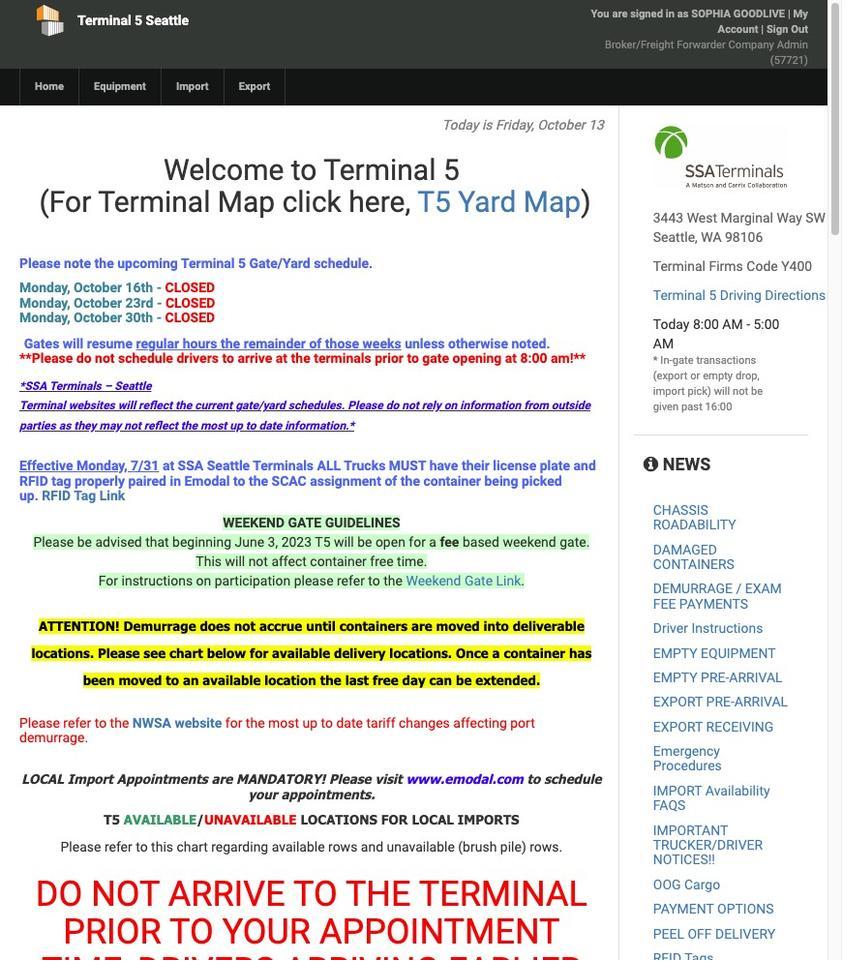 Task type: describe. For each thing, give the bounding box(es) containing it.
the inside the attention! demurrage does not accrue until containers are moved into deliverable locations. please see chart below for available delivery locations. once a container has been moved to an available location the last free day can be extended.
[[320, 673, 342, 689]]

empty pre-arrival link
[[654, 670, 783, 686]]

(brush
[[458, 839, 497, 855]]

1 vertical spatial /
[[197, 812, 204, 828]]

exam
[[746, 582, 782, 597]]

weekend
[[406, 574, 462, 589]]

1 vertical spatial pre-
[[707, 695, 735, 710]]

trucks
[[344, 458, 386, 474]]

a inside the attention! demurrage does not accrue until containers are moved into deliverable locations. please see chart below for available delivery locations. once a container has been moved to an available location the last free day can be extended.
[[493, 646, 500, 662]]

participation
[[215, 574, 291, 589]]

demurrage
[[123, 619, 196, 635]]

the down current
[[181, 419, 198, 433]]

3,
[[268, 535, 278, 550]]

most inside for the most up to date tariff changes affecting port demurrage.
[[268, 716, 299, 731]]

5 left driving
[[709, 288, 717, 303]]

5 up equipment
[[135, 13, 143, 28]]

refer for please refer to this chart regarding available rows and unavailable (brush pile) rows.
[[104, 839, 132, 855]]

you are signed in as sophia goodlive |
[[591, 8, 794, 20]]

this
[[151, 839, 173, 855]]

2 export from the top
[[654, 719, 703, 735]]

sw
[[806, 210, 826, 226]]

schedule inside gates will resume regular hours the remainder of those weeks unless otherwise noted. **please do not schedule drivers to arrive at the terminals prior to gate opening at 8:00 am!**
[[118, 351, 173, 366]]

oog
[[654, 877, 681, 893]]

instructions
[[692, 621, 764, 637]]

my account
[[718, 8, 809, 36]]

the
[[346, 874, 411, 915]]

refer inside weekend gate guidelines please be advised that beginning june 3, 2023 t5 will be open for a fee based weekend gate. this will not affect container free time. for instructions on participation please refer to the weekend gate link .
[[337, 574, 365, 589]]

being
[[485, 473, 519, 489]]

october down note
[[74, 280, 122, 296]]

please inside the please note the upcoming terminal 5 gate/yard schedule. monday, october 16th - closed monday, october 23rd - closed monday, october 30th - closed
[[19, 256, 61, 271]]

time.
[[397, 554, 428, 570]]

as inside *ssa terminals – seattle terminal websites will reflect the current gate/yard schedules. please do not rely on information from outside parties as they may not reflect the most up to date information.*
[[59, 419, 71, 433]]

weekend
[[503, 535, 557, 550]]

or
[[691, 370, 701, 383]]

1 horizontal spatial in
[[666, 8, 675, 20]]

have
[[430, 458, 459, 474]]

admin
[[777, 39, 809, 51]]

1 horizontal spatial local
[[412, 812, 454, 828]]

/ inside chassis roadability damaged containers demurrage / exam fee payments driver instructions empty equipment empty pre-arrival export pre-arrival export receiving emergency procedures import availability faqs important trucker/driver notices!! oog cargo payment options peel off delivery
[[737, 582, 742, 597]]

fee
[[654, 596, 676, 612]]

2 closed from the top
[[166, 295, 215, 311]]

the left 'nwsa'
[[110, 716, 129, 731]]

- right 23rd at left
[[157, 295, 162, 311]]

container inside at ssa seattle terminals all trucks must have their license plate and rfid tag properly paired in emodal to the scac assignment of the container being picked up.
[[424, 473, 481, 489]]

prior
[[63, 913, 162, 953]]

that
[[145, 535, 169, 550]]

0 vertical spatial moved
[[436, 619, 480, 635]]

delivery
[[716, 927, 776, 942]]

marginal
[[721, 210, 774, 226]]

t5 available / unavailable locations for local imports
[[104, 812, 520, 828]]

0 horizontal spatial local
[[22, 771, 64, 787]]

my account link
[[718, 8, 809, 36]]

)
[[581, 185, 591, 219]]

2 horizontal spatial are
[[613, 8, 628, 20]]

will down june
[[225, 554, 245, 570]]

gate
[[288, 516, 322, 531]]

last
[[345, 673, 369, 689]]

properly
[[75, 473, 125, 489]]

containers
[[340, 619, 408, 635]]

account
[[718, 23, 759, 36]]

container inside weekend gate guidelines please be advised that beginning june 3, 2023 t5 will be open for a fee based weekend gate. this will not affect container free time. for instructions on participation please refer to the weekend gate link .
[[310, 554, 367, 570]]

to left arrive
[[222, 351, 234, 366]]

regarding
[[211, 839, 269, 855]]

demurrage.
[[19, 730, 88, 746]]

all
[[317, 458, 341, 474]]

2 vertical spatial available
[[272, 839, 325, 855]]

please note the upcoming terminal 5 gate/yard schedule. monday, october 16th - closed monday, october 23rd - closed monday, october 30th - closed
[[19, 256, 373, 326]]

damaged containers link
[[654, 542, 735, 572]]

gate inside 'today                                                                                                                                                                                                                                                                                                                                                                                                                                                                                                                                                                                                                                                                                                           8:00 am - 5:00 am * in-gate transactions (export or empty drop, import pick) will not be given past 16:00'
[[673, 355, 694, 367]]

equipment link
[[78, 69, 161, 106]]

the left current
[[175, 400, 192, 413]]

1 map from the left
[[218, 185, 275, 219]]

0 horizontal spatial t5
[[104, 812, 120, 828]]

off
[[688, 927, 713, 942]]

0 horizontal spatial am
[[654, 336, 674, 352]]

information
[[460, 400, 521, 413]]

the inside weekend gate guidelines please be advised that beginning june 3, 2023 t5 will be open for a fee based weekend gate. this will not affect container free time. for instructions on participation please refer to the weekend gate link .
[[384, 574, 403, 589]]

8:00 inside gates will resume regular hours the remainder of those weeks unless otherwise noted. **please do not schedule drivers to arrive at the terminals prior to gate opening at 8:00 am!**
[[521, 351, 548, 366]]

rely
[[422, 400, 441, 413]]

terminal inside the please note the upcoming terminal 5 gate/yard schedule. monday, october 16th - closed monday, october 23rd - closed monday, october 30th - closed
[[181, 256, 235, 271]]

do inside *ssa terminals – seattle terminal websites will reflect the current gate/yard schedules. please do not rely on information from outside parties as they may not reflect the most up to date information.*
[[386, 400, 399, 413]]

october up resume
[[74, 310, 122, 326]]

visit
[[375, 771, 403, 787]]

export
[[239, 80, 271, 93]]

1 vertical spatial chart
[[177, 839, 208, 855]]

up inside for the most up to date tariff changes affecting port demurrage.
[[303, 716, 318, 731]]

welcome to terminal 5 (for terminal map click here, t5 yard map )
[[32, 153, 591, 219]]

today for today                                                                                                                                                                                                                                                                                                                                                                                                                                                                                                                                                                                                                                                                                                           8:00 am - 5:00 am * in-gate transactions (export or empty drop, import pick) will not be given past 16:00
[[654, 317, 690, 332]]

changes
[[399, 716, 450, 731]]

gates will resume regular hours the remainder of those weeks unless otherwise noted. **please do not schedule drivers to arrive at the terminals prior to gate opening at 8:00 am!**
[[19, 336, 586, 366]]

not inside gates will resume regular hours the remainder of those weeks unless otherwise noted. **please do not schedule drivers to arrive at the terminals prior to gate opening at 8:00 am!**
[[95, 351, 115, 366]]

available
[[124, 812, 197, 828]]

free inside weekend gate guidelines please be advised that beginning june 3, 2023 t5 will be open for a fee based weekend gate. this will not affect container free time. for instructions on participation please refer to the weekend gate link .
[[370, 554, 394, 570]]

trucker/driver
[[654, 838, 763, 853]]

| sign out broker/freight forwarder company admin (57721)
[[605, 23, 809, 67]]

container inside the attention! demurrage does not accrue until containers are moved into deliverable locations. please see chart below for available delivery locations. once a container has been moved to an available location the last free day can be extended.
[[504, 646, 566, 662]]

0 horizontal spatial to
[[169, 913, 214, 953]]

does
[[200, 619, 230, 635]]

website
[[175, 716, 222, 731]]

the left terminals
[[291, 351, 311, 366]]

empty
[[703, 370, 733, 383]]

appointments
[[117, 771, 208, 787]]

most inside *ssa terminals – seattle terminal websites will reflect the current gate/yard schedules. please do not rely on information from outside parties as they may not reflect the most up to date information.*
[[200, 419, 227, 433]]

unavailable
[[387, 839, 455, 855]]

october left 13
[[538, 117, 586, 133]]

day
[[403, 673, 426, 689]]

0 vertical spatial import
[[176, 80, 209, 93]]

–
[[104, 380, 112, 394]]

nwsa website link
[[132, 716, 222, 731]]

y400
[[782, 259, 813, 274]]

www.emodal.com
[[406, 771, 524, 787]]

2 map from the left
[[524, 185, 581, 219]]

0 vertical spatial pre-
[[701, 670, 730, 686]]

the inside for the most up to date tariff changes affecting port demurrage.
[[246, 716, 265, 731]]

www.emodal.com link
[[406, 771, 524, 787]]

plate
[[540, 458, 571, 474]]

paired
[[128, 473, 167, 489]]

sign
[[767, 23, 789, 36]]

1 locations. from the left
[[31, 646, 94, 662]]

30th
[[125, 310, 153, 326]]

home link
[[19, 69, 78, 106]]

location
[[265, 673, 317, 689]]

terminal inside *ssa terminals – seattle terminal websites will reflect the current gate/yard schedules. please do not rely on information from outside parties as they may not reflect the most up to date information.*
[[19, 400, 66, 413]]

notices!!
[[654, 853, 716, 868]]

terminals inside at ssa seattle terminals all trucks must have their license plate and rfid tag properly paired in emodal to the scac assignment of the container being picked up.
[[253, 458, 314, 474]]

arrive
[[238, 351, 273, 366]]

seattle inside *ssa terminals – seattle terminal websites will reflect the current gate/yard schedules. please do not rely on information from outside parties as they may not reflect the most up to date information.*
[[115, 380, 151, 394]]

not inside 'today                                                                                                                                                                                                                                                                                                                                                                                                                                                                                                                                                                                                                                                                                                           8:00 am - 5:00 am * in-gate transactions (export or empty drop, import pick) will not be given past 16:00'
[[733, 386, 749, 398]]

seattle for at
[[207, 458, 250, 474]]

be inside the attention! demurrage does not accrue until containers are moved into deliverable locations. please see chart below for available delivery locations. once a container has been moved to an available location the last free day can be extended.
[[456, 673, 472, 689]]

not right may
[[124, 419, 141, 433]]

will inside 'today                                                                                                                                                                                                                                                                                                                                                                                                                                                                                                                                                                                                                                                                                                           8:00 am - 5:00 am * in-gate transactions (export or empty drop, import pick) will not be given past 16:00'
[[714, 386, 731, 398]]

and inside at ssa seattle terminals all trucks must have their license plate and rfid tag properly paired in emodal to the scac assignment of the container being picked up.
[[574, 458, 597, 474]]

*ssa
[[19, 380, 47, 394]]

license
[[493, 458, 537, 474]]

do inside gates will resume regular hours the remainder of those weeks unless otherwise noted. **please do not schedule drivers to arrive at the terminals prior to gate opening at 8:00 am!**
[[76, 351, 92, 366]]

schedule inside to schedule your appointments.
[[545, 771, 602, 787]]

for the most up to date tariff changes affecting port demurrage.
[[19, 716, 535, 746]]

assignment
[[310, 473, 382, 489]]

may
[[99, 419, 121, 433]]

1 horizontal spatial |
[[788, 8, 791, 20]]

2 horizontal spatial at
[[505, 351, 517, 366]]

5 inside welcome to terminal 5 (for terminal map click here, t5 yard map )
[[443, 153, 460, 187]]

refer for please refer to the nwsa website
[[63, 716, 91, 731]]

forwarder
[[677, 39, 726, 51]]

not inside weekend gate guidelines please be advised that beginning june 3, 2023 t5 will be open for a fee based weekend gate. this will not affect container free time. for instructions on participation please refer to the weekend gate link .
[[249, 554, 268, 570]]

1 vertical spatial and
[[361, 839, 384, 855]]

seattle for terminal
[[146, 13, 189, 28]]

chart inside the attention! demurrage does not accrue until containers are moved into deliverable locations. please see chart below for available delivery locations. once a container has been moved to an available location the last free day can be extended.
[[169, 646, 203, 662]]

the left scac at the left
[[249, 473, 268, 489]]

0 vertical spatial arrival
[[730, 670, 783, 686]]

chassis
[[654, 503, 709, 518]]



Task type: vqa. For each thing, say whether or not it's contained in the screenshot.
Show List icon
no



Task type: locate. For each thing, give the bounding box(es) containing it.
peel off delivery link
[[654, 927, 776, 942]]

weeks
[[363, 336, 402, 351]]

1 vertical spatial moved
[[119, 673, 162, 689]]

empty down empty equipment link in the bottom right of the page
[[654, 670, 698, 686]]

your
[[248, 787, 278, 802]]

today for today is friday, october 13
[[442, 117, 479, 133]]

0 horizontal spatial date
[[259, 419, 282, 433]]

empty equipment link
[[654, 646, 777, 661]]

to down port
[[527, 771, 541, 787]]

23rd
[[125, 295, 154, 311]]

arrival
[[730, 670, 783, 686], [735, 695, 789, 710]]

chassis roadability link
[[654, 503, 737, 533]]

at ssa seattle terminals all trucks must have their license plate and rfid tag properly paired in emodal to the scac assignment of the container being picked up.
[[19, 458, 597, 504]]

please inside *ssa terminals – seattle terminal websites will reflect the current gate/yard schedules. please do not rely on information from outside parties as they may not reflect the most up to date information.*
[[348, 400, 383, 413]]

locations. down attention!
[[31, 646, 94, 662]]

appointment
[[320, 913, 560, 953]]

container left "being"
[[424, 473, 481, 489]]

0 horizontal spatial up
[[230, 419, 243, 433]]

2 horizontal spatial container
[[504, 646, 566, 662]]

rfid right the up.
[[42, 488, 71, 504]]

of
[[309, 336, 322, 351], [385, 473, 397, 489]]

for inside for the most up to date tariff changes affecting port demurrage.
[[226, 716, 243, 731]]

0 horizontal spatial as
[[59, 419, 71, 433]]

0 horizontal spatial map
[[218, 185, 275, 219]]

code
[[747, 259, 778, 274]]

free inside the attention! demurrage does not accrue until containers are moved into deliverable locations. please see chart below for available delivery locations. once a container has been moved to an available location the last free day can be extended.
[[373, 673, 399, 689]]

be down guidelines
[[358, 535, 372, 550]]

yard
[[458, 185, 517, 219]]

1 vertical spatial arrival
[[735, 695, 789, 710]]

3 closed from the top
[[165, 310, 215, 326]]

export up "emergency"
[[654, 719, 703, 735]]

past
[[682, 401, 703, 414]]

1 horizontal spatial t5
[[315, 535, 331, 550]]

2 vertical spatial for
[[226, 716, 243, 731]]

0 vertical spatial as
[[678, 8, 689, 20]]

seattle inside at ssa seattle terminals all trucks must have their license plate and rfid tag properly paired in emodal to the scac assignment of the container being picked up.
[[207, 458, 250, 474]]

0 horizontal spatial for
[[226, 716, 243, 731]]

gate up or
[[673, 355, 694, 367]]

1 empty from the top
[[654, 646, 698, 661]]

a inside weekend gate guidelines please be advised that beginning june 3, 2023 t5 will be open for a fee based weekend gate. this will not affect container free time. for instructions on participation please refer to the weekend gate link .
[[429, 535, 437, 550]]

1 horizontal spatial up
[[303, 716, 318, 731]]

unless
[[405, 336, 445, 351]]

and right plate
[[574, 458, 597, 474]]

1 vertical spatial seattle
[[115, 380, 151, 394]]

0 horizontal spatial link
[[99, 488, 125, 504]]

as left they
[[59, 419, 71, 433]]

0 vertical spatial reflect
[[139, 400, 172, 413]]

at right 'opening'
[[505, 351, 517, 366]]

be right can
[[456, 673, 472, 689]]

import
[[654, 386, 685, 398]]

2 horizontal spatial refer
[[337, 574, 365, 589]]

0 vertical spatial free
[[370, 554, 394, 570]]

be down drop,
[[752, 386, 763, 398]]

- right 16th
[[157, 280, 162, 296]]

0 horizontal spatial today
[[442, 117, 479, 133]]

5 left gate/yard on the top left
[[238, 256, 246, 271]]

0 vertical spatial date
[[259, 419, 282, 433]]

up down the location
[[303, 716, 318, 731]]

0 vertical spatial seattle
[[146, 13, 189, 28]]

your
[[222, 913, 311, 953]]

(for
[[39, 185, 91, 219]]

1 horizontal spatial at
[[276, 351, 288, 366]]

16:00
[[706, 401, 733, 414]]

import left export link
[[176, 80, 209, 93]]

1 vertical spatial date
[[337, 716, 363, 731]]

/ left exam
[[737, 582, 742, 597]]

2 locations. from the left
[[390, 646, 452, 662]]

the down the location
[[246, 716, 265, 731]]

chart right this
[[177, 839, 208, 855]]

oog cargo link
[[654, 877, 721, 893]]

moved down see
[[119, 673, 162, 689]]

1 horizontal spatial locations.
[[390, 646, 452, 662]]

export
[[654, 695, 703, 710], [654, 719, 703, 735]]

port
[[511, 716, 535, 731]]

1 horizontal spatial am
[[723, 317, 744, 332]]

link inside weekend gate guidelines please be advised that beginning june 3, 2023 t5 will be open for a fee based weekend gate. this will not affect container free time. for instructions on participation please refer to the weekend gate link .
[[496, 574, 521, 589]]

to inside *ssa terminals – seattle terminal websites will reflect the current gate/yard schedules. please do not rely on information from outside parties as they may not reflect the most up to date information.*
[[246, 419, 256, 433]]

today inside 'today                                                                                                                                                                                                                                                                                                                                                                                                                                                                                                                                                                                                                                                                                                           8:00 am - 5:00 am * in-gate transactions (export or empty drop, import pick) will not be given past 16:00'
[[654, 317, 690, 332]]

drivers
[[138, 951, 276, 961]]

1 horizontal spatial to
[[293, 874, 338, 915]]

until
[[306, 619, 336, 635]]

demurrage / exam fee payments link
[[654, 582, 782, 612]]

tag
[[52, 473, 71, 489]]

extended.
[[476, 673, 541, 689]]

to down been
[[95, 716, 107, 731]]

delivery
[[334, 646, 386, 662]]

1 vertical spatial available
[[203, 673, 261, 689]]

on inside weekend gate guidelines please be advised that beginning june 3, 2023 t5 will be open for a fee based weekend gate. this will not affect container free time. for instructions on participation please refer to the weekend gate link .
[[196, 574, 211, 589]]

are down weekend
[[412, 619, 433, 635]]

noted.
[[512, 336, 551, 351]]

today                                                                                                                                                                                                                                                                                                                                                                                                                                                                                                                                                                                                                                                                                                           8:00 am - 5:00 am * in-gate transactions (export or empty drop, import pick) will not be given past 16:00
[[654, 317, 780, 414]]

0 vertical spatial of
[[309, 336, 322, 351]]

seattle,
[[654, 230, 698, 245]]

been
[[83, 673, 115, 689]]

container up please on the bottom of the page
[[310, 554, 367, 570]]

0 vertical spatial today
[[442, 117, 479, 133]]

to left 'an'
[[166, 673, 179, 689]]

0 vertical spatial do
[[76, 351, 92, 366]]

on down this
[[196, 574, 211, 589]]

t5 yard map link
[[418, 185, 581, 219]]

1 vertical spatial on
[[196, 574, 211, 589]]

for right website in the bottom left of the page
[[226, 716, 243, 731]]

link right gate
[[496, 574, 521, 589]]

- left 5:00
[[747, 317, 751, 332]]

1 horizontal spatial moved
[[436, 619, 480, 635]]

in inside at ssa seattle terminals all trucks must have their license plate and rfid tag properly paired in emodal to the scac assignment of the container being picked up.
[[170, 473, 181, 489]]

to right welcome
[[291, 153, 317, 187]]

refer left this
[[104, 839, 132, 855]]

not up –
[[95, 351, 115, 366]]

1 vertical spatial up
[[303, 716, 318, 731]]

for
[[99, 574, 118, 589]]

will right gates
[[63, 336, 84, 351]]

reflect
[[139, 400, 172, 413], [144, 419, 178, 433]]

| inside | sign out broker/freight forwarder company admin (57721)
[[762, 23, 764, 36]]

weekend
[[223, 516, 285, 531]]

1 horizontal spatial as
[[678, 8, 689, 20]]

locations
[[301, 812, 378, 828]]

5 inside the please note the upcoming terminal 5 gate/yard schedule. monday, october 16th - closed monday, october 23rd - closed monday, october 30th - closed
[[238, 256, 246, 271]]

7/31
[[131, 458, 159, 474]]

t5 inside weekend gate guidelines please be advised that beginning june 3, 2023 t5 will be open for a fee based weekend gate. this will not affect container free time. for instructions on participation please refer to the weekend gate link .
[[315, 535, 331, 550]]

1 vertical spatial in
[[170, 473, 181, 489]]

chassis roadability damaged containers demurrage / exam fee payments driver instructions empty equipment empty pre-arrival export pre-arrival export receiving emergency procedures import availability faqs important trucker/driver notices!! oog cargo payment options peel off delivery
[[654, 503, 789, 942]]

to left your at the left
[[169, 913, 214, 953]]

0 vertical spatial t5
[[418, 185, 451, 219]]

the right hours
[[221, 336, 240, 351]]

for inside the attention! demurrage does not accrue until containers are moved into deliverable locations. please see chart below for available delivery locations. once a container has been moved to an available location the last free day can be extended.
[[250, 646, 268, 662]]

1 horizontal spatial do
[[386, 400, 399, 413]]

scac
[[272, 473, 307, 489]]

not right the 'does'
[[234, 619, 256, 635]]

seattle up import link
[[146, 13, 189, 28]]

are inside the attention! demurrage does not accrue until containers are moved into deliverable locations. please see chart below for available delivery locations. once a container has been moved to an available location the last free day can be extended.
[[412, 619, 433, 635]]

will inside gates will resume regular hours the remainder of those weeks unless otherwise noted. **please do not schedule drivers to arrive at the terminals prior to gate opening at 8:00 am!**
[[63, 336, 84, 351]]

0 vertical spatial local
[[22, 771, 64, 787]]

1 vertical spatial export
[[654, 719, 703, 735]]

link right the tag
[[99, 488, 125, 504]]

1 horizontal spatial refer
[[104, 839, 132, 855]]

to right prior
[[407, 351, 419, 366]]

the down time.
[[384, 574, 403, 589]]

pre- down empty pre-arrival link on the right
[[707, 695, 735, 710]]

0 vertical spatial |
[[788, 8, 791, 20]]

1 horizontal spatial import
[[176, 80, 209, 93]]

(export
[[654, 370, 688, 383]]

date left tariff
[[337, 716, 363, 731]]

0 horizontal spatial in
[[170, 473, 181, 489]]

- right 30th
[[157, 310, 162, 326]]

please inside weekend gate guidelines please be advised that beginning june 3, 2023 t5 will be open for a fee based weekend gate. this will not affect container free time. for instructions on participation please refer to the weekend gate link .
[[33, 535, 74, 550]]

reflect up 7/31
[[144, 419, 178, 433]]

to left tariff
[[321, 716, 333, 731]]

of inside at ssa seattle terminals all trucks must have their license plate and rfid tag properly paired in emodal to the scac assignment of the container being picked up.
[[385, 473, 397, 489]]

chart up 'an'
[[169, 646, 203, 662]]

of inside gates will resume regular hours the remainder of those weeks unless otherwise noted. **please do not schedule drivers to arrive at the terminals prior to gate opening at 8:00 am!**
[[309, 336, 322, 351]]

parties
[[19, 419, 56, 433]]

1 horizontal spatial /
[[737, 582, 742, 597]]

will down guidelines
[[334, 535, 354, 550]]

on inside *ssa terminals – seattle terminal websites will reflect the current gate/yard schedules. please do not rely on information from outside parties as they may not reflect the most up to date information.*
[[444, 400, 457, 413]]

in-
[[661, 355, 673, 367]]

to left this
[[136, 839, 148, 855]]

must
[[389, 458, 426, 474]]

1 horizontal spatial date
[[337, 716, 363, 731]]

will up may
[[118, 400, 136, 413]]

most down the location
[[268, 716, 299, 731]]

those
[[325, 336, 359, 351]]

terminal 5 seattle image
[[654, 125, 788, 189]]

1 export from the top
[[654, 695, 703, 710]]

a right the once
[[493, 646, 500, 662]]

import down the demurrage. at the bottom left
[[68, 771, 113, 787]]

0 vertical spatial am
[[723, 317, 744, 332]]

from
[[524, 400, 549, 413]]

| left my
[[788, 8, 791, 20]]

container down deliverable
[[504, 646, 566, 662]]

0 vertical spatial export
[[654, 695, 703, 710]]

/ down 'local import appointments are mandatory! please visit'
[[197, 812, 204, 828]]

reflect left current
[[139, 400, 172, 413]]

local up unavailable
[[412, 812, 454, 828]]

rfid tag link
[[42, 488, 129, 504]]

attention! demurrage does not accrue until containers are moved into deliverable locations. please see chart below for available delivery locations. once a container has been moved to an available location the last free day can be extended.
[[31, 619, 592, 689]]

pick)
[[688, 386, 712, 398]]

free left day
[[373, 673, 399, 689]]

1 vertical spatial a
[[493, 646, 500, 662]]

nwsa
[[132, 716, 171, 731]]

0 horizontal spatial import
[[68, 771, 113, 787]]

3443
[[654, 210, 684, 226]]

| left sign on the right top
[[762, 23, 764, 36]]

rfid inside at ssa seattle terminals all trucks must have their license plate and rfid tag properly paired in emodal to the scac assignment of the container being picked up.
[[19, 473, 48, 489]]

0 vertical spatial terminals
[[49, 380, 101, 394]]

1 vertical spatial do
[[386, 400, 399, 413]]

0 horizontal spatial container
[[310, 554, 367, 570]]

**please
[[19, 351, 73, 366]]

for inside weekend gate guidelines please be advised that beginning june 3, 2023 t5 will be open for a fee based weekend gate. this will not affect container free time. for instructions on participation please refer to the weekend gate link .
[[409, 535, 426, 550]]

1 vertical spatial of
[[385, 473, 397, 489]]

at inside at ssa seattle terminals all trucks must have their license plate and rfid tag properly paired in emodal to the scac assignment of the container being picked up.
[[163, 458, 174, 474]]

0 vertical spatial on
[[444, 400, 457, 413]]

date inside for the most up to date tariff changes affecting port demurrage.
[[337, 716, 363, 731]]

signed
[[631, 8, 663, 20]]

0 horizontal spatial terminals
[[49, 380, 101, 394]]

map left "click"
[[218, 185, 275, 219]]

1 vertical spatial t5
[[315, 535, 331, 550]]

to inside weekend gate guidelines please be advised that beginning june 3, 2023 t5 will be open for a fee based weekend gate. this will not affect container free time. for instructions on participation please refer to the weekend gate link .
[[368, 574, 380, 589]]

0 horizontal spatial on
[[196, 574, 211, 589]]

am down terminal 5 driving directions
[[723, 317, 744, 332]]

gate/yard
[[249, 256, 311, 271]]

not inside the attention! demurrage does not accrue until containers are moved into deliverable locations. please see chart below for available delivery locations. once a container has been moved to an available location the last free day can be extended.
[[234, 619, 256, 635]]

0 vertical spatial empty
[[654, 646, 698, 661]]

0 vertical spatial a
[[429, 535, 437, 550]]

up inside *ssa terminals – seattle terminal websites will reflect the current gate/yard schedules. please do not rely on information from outside parties as they may not reflect the most up to date information.*
[[230, 419, 243, 433]]

please inside the attention! demurrage does not accrue until containers are moved into deliverable locations. please see chart below for available delivery locations. once a container has been moved to an available location the last free day can be extended.
[[98, 646, 140, 662]]

october left 23rd at left
[[74, 295, 122, 311]]

to inside at ssa seattle terminals all trucks must have their license plate and rfid tag properly paired in emodal to the scac assignment of the container being picked up.
[[233, 473, 245, 489]]

are left your
[[212, 771, 233, 787]]

rows
[[328, 839, 358, 855]]

gate.
[[560, 535, 590, 550]]

t5 inside welcome to terminal 5 (for terminal map click here, t5 yard map )
[[418, 185, 451, 219]]

remainder
[[244, 336, 306, 351]]

to schedule your appointments.
[[248, 771, 602, 802]]

to inside for the most up to date tariff changes affecting port demurrage.
[[321, 716, 333, 731]]

the inside the please note the upcoming terminal 5 gate/yard schedule. monday, october 16th - closed monday, october 23rd - closed monday, october 30th - closed
[[95, 256, 114, 271]]

not up participation
[[249, 554, 268, 570]]

be left advised
[[77, 535, 92, 550]]

1 horizontal spatial most
[[268, 716, 299, 731]]

can
[[430, 673, 452, 689]]

an
[[183, 673, 199, 689]]

on right the rely
[[444, 400, 457, 413]]

upcoming
[[117, 256, 178, 271]]

t5 right 2023
[[315, 535, 331, 550]]

do
[[36, 874, 83, 915]]

gate left 'opening'
[[423, 351, 450, 366]]

date inside *ssa terminals – seattle terminal websites will reflect the current gate/yard schedules. please do not rely on information from outside parties as they may not reflect the most up to date information.*
[[259, 419, 282, 433]]

seattle right ssa
[[207, 458, 250, 474]]

the left have at the right
[[401, 473, 420, 489]]

terminal 5 driving directions link
[[654, 288, 826, 303]]

to inside the attention! demurrage does not accrue until containers are moved into deliverable locations. please see chart below for available delivery locations. once a container has been moved to an available location the last free day can be extended.
[[166, 673, 179, 689]]

info circle image
[[644, 456, 659, 474]]

up.
[[19, 488, 39, 504]]

date down gate/yard
[[259, 419, 282, 433]]

1 horizontal spatial for
[[250, 646, 268, 662]]

1 horizontal spatial and
[[574, 458, 597, 474]]

seattle right –
[[115, 380, 151, 394]]

0 horizontal spatial a
[[429, 535, 437, 550]]

- inside 'today                                                                                                                                                                                                                                                                                                                                                                                                                                                                                                                                                                                                                                                                                                           8:00 am - 5:00 am * in-gate transactions (export or empty drop, import pick) will not be given past 16:00'
[[747, 317, 751, 332]]

1 vertical spatial are
[[412, 619, 433, 635]]

0 horizontal spatial gate
[[423, 351, 450, 366]]

will inside *ssa terminals – seattle terminal websites will reflect the current gate/yard schedules. please do not rely on information from outside parties as they may not reflect the most up to date information.*
[[118, 400, 136, 413]]

be inside 'today                                                                                                                                                                                                                                                                                                                                                                                                                                                                                                                                                                                                                                                                                                           8:00 am - 5:00 am * in-gate transactions (export or empty drop, import pick) will not be given past 16:00'
[[752, 386, 763, 398]]

rfid left tag
[[19, 473, 48, 489]]

today left is
[[442, 117, 479, 133]]

8:00 up transactions
[[693, 317, 720, 332]]

0 horizontal spatial |
[[762, 23, 764, 36]]

availability
[[706, 783, 771, 799]]

1 vertical spatial for
[[250, 646, 268, 662]]

0 horizontal spatial /
[[197, 812, 204, 828]]

0 vertical spatial in
[[666, 8, 675, 20]]

0 vertical spatial /
[[737, 582, 742, 597]]

refer right please on the bottom of the page
[[337, 574, 365, 589]]

1 vertical spatial schedule
[[545, 771, 602, 787]]

available down t5 available / unavailable locations for local imports
[[272, 839, 325, 855]]

t5 left yard
[[418, 185, 451, 219]]

2 vertical spatial container
[[504, 646, 566, 662]]

1 vertical spatial import
[[68, 771, 113, 787]]

1 horizontal spatial of
[[385, 473, 397, 489]]

0 vertical spatial for
[[409, 535, 426, 550]]

1 horizontal spatial today
[[654, 317, 690, 332]]

2 vertical spatial are
[[212, 771, 233, 787]]

2 vertical spatial t5
[[104, 812, 120, 828]]

to down please refer to this chart regarding available rows and unavailable (brush pile) rows.
[[293, 874, 338, 915]]

at left ssa
[[163, 458, 174, 474]]

1 vertical spatial most
[[268, 716, 299, 731]]

1 vertical spatial container
[[310, 554, 367, 570]]

today
[[442, 117, 479, 133], [654, 317, 690, 332]]

0 vertical spatial available
[[272, 646, 330, 662]]

5 right here,
[[443, 153, 460, 187]]

not down drop,
[[733, 386, 749, 398]]

0 horizontal spatial are
[[212, 771, 233, 787]]

2 vertical spatial seattle
[[207, 458, 250, 474]]

1 horizontal spatial a
[[493, 646, 500, 662]]

most down current
[[200, 419, 227, 433]]

2 horizontal spatial for
[[409, 535, 426, 550]]

0 vertical spatial 8:00
[[693, 317, 720, 332]]

do right **please in the left top of the page
[[76, 351, 92, 366]]

1 horizontal spatial are
[[412, 619, 433, 635]]

0 vertical spatial container
[[424, 473, 481, 489]]

not left the rely
[[402, 400, 419, 413]]

note
[[64, 256, 91, 271]]

of right assignment
[[385, 473, 397, 489]]

gate/yard
[[235, 400, 286, 413]]

gate inside gates will resume regular hours the remainder of those weeks unless otherwise noted. **please do not schedule drivers to arrive at the terminals prior to gate opening at 8:00 am!**
[[423, 351, 450, 366]]

do
[[76, 351, 92, 366], [386, 400, 399, 413]]

1 horizontal spatial 8:00
[[693, 317, 720, 332]]

arrival up the receiving
[[735, 695, 789, 710]]

terminals inside *ssa terminals – seattle terminal websites will reflect the current gate/yard schedules. please do not rely on information from outside parties as they may not reflect the most up to date information.*
[[49, 380, 101, 394]]

and
[[574, 458, 597, 474], [361, 839, 384, 855]]

to inside to schedule your appointments.
[[527, 771, 541, 787]]

today up in- in the top of the page
[[654, 317, 690, 332]]

are
[[613, 8, 628, 20], [412, 619, 433, 635], [212, 771, 233, 787]]

ssa
[[178, 458, 204, 474]]

schedule up rows.
[[545, 771, 602, 787]]

terminals up websites
[[49, 380, 101, 394]]

0 horizontal spatial 8:00
[[521, 351, 548, 366]]

open
[[376, 535, 406, 550]]

import
[[654, 783, 703, 799]]

2 empty from the top
[[654, 670, 698, 686]]

emergency
[[654, 744, 721, 759]]

this
[[196, 554, 222, 570]]

drop,
[[736, 370, 760, 383]]

not
[[91, 874, 160, 915]]

will
[[63, 336, 84, 351], [714, 386, 731, 398], [118, 400, 136, 413], [334, 535, 354, 550], [225, 554, 245, 570]]

to down 'open'
[[368, 574, 380, 589]]

*ssa terminals – seattle terminal websites will reflect the current gate/yard schedules. please do not rely on information from outside parties as they may not reflect the most up to date information.*
[[19, 380, 591, 433]]

1 vertical spatial reflect
[[144, 419, 178, 433]]

import link
[[161, 69, 223, 106]]

1 horizontal spatial map
[[524, 185, 581, 219]]

to inside welcome to terminal 5 (for terminal map click here, t5 yard map )
[[291, 153, 317, 187]]

in
[[666, 8, 675, 20], [170, 473, 181, 489]]

refer down been
[[63, 716, 91, 731]]

most
[[200, 419, 227, 433], [268, 716, 299, 731]]

8:00 inside 'today                                                                                                                                                                                                                                                                                                                                                                                                                                                                                                                                                                                                                                                                                                           8:00 am - 5:00 am * in-gate transactions (export or empty drop, import pick) will not be given past 16:00'
[[693, 317, 720, 332]]

available down below
[[203, 673, 261, 689]]

transactions
[[697, 355, 757, 367]]

1 closed from the top
[[165, 280, 215, 296]]

0 vertical spatial refer
[[337, 574, 365, 589]]



